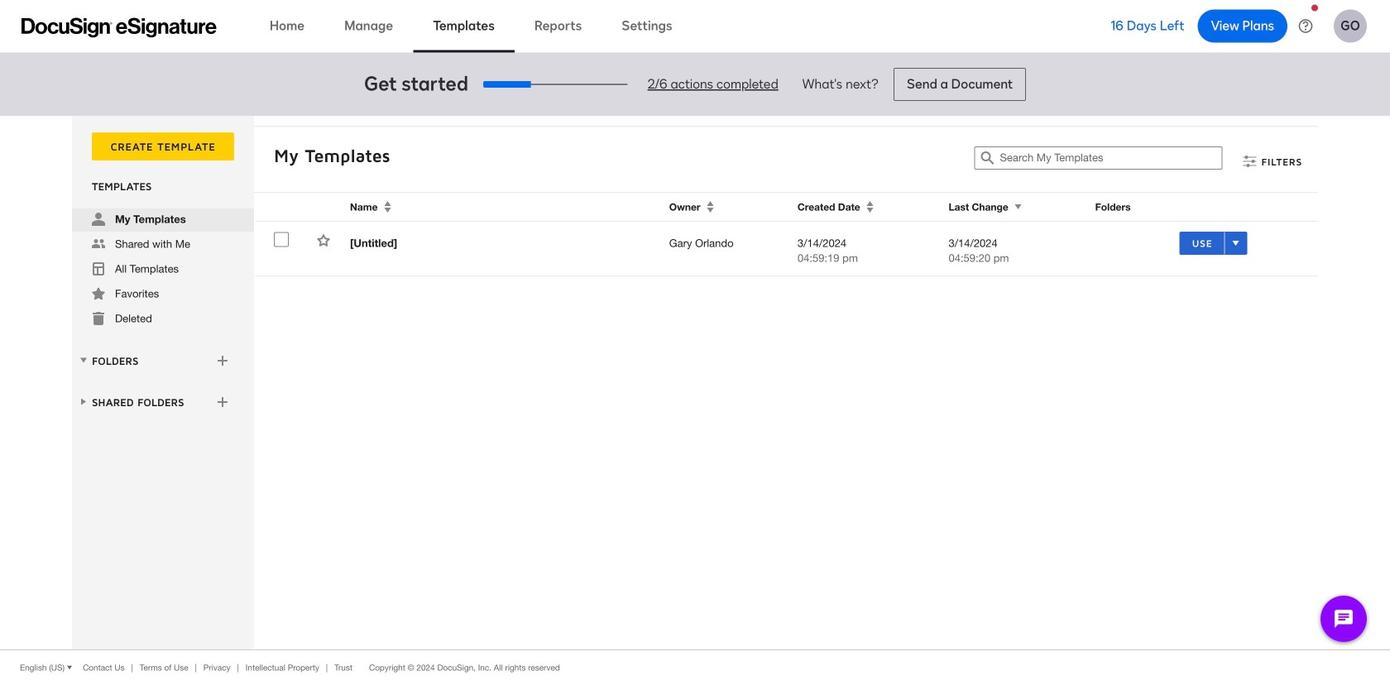 Task type: describe. For each thing, give the bounding box(es) containing it.
Search My Templates text field
[[1000, 147, 1222, 169]]

secondary navigation region
[[72, 116, 1323, 650]]

user image
[[92, 213, 105, 226]]

docusign esignature image
[[22, 18, 217, 38]]

view folders image
[[77, 354, 90, 367]]

more info region
[[0, 650, 1391, 685]]



Task type: locate. For each thing, give the bounding box(es) containing it.
star filled image
[[92, 287, 105, 300]]

view shared folders image
[[77, 395, 90, 408]]

templates image
[[92, 262, 105, 276]]

add [untitled] to favorites image
[[317, 234, 330, 247]]

shared image
[[92, 238, 105, 251]]

trash image
[[92, 312, 105, 325]]



